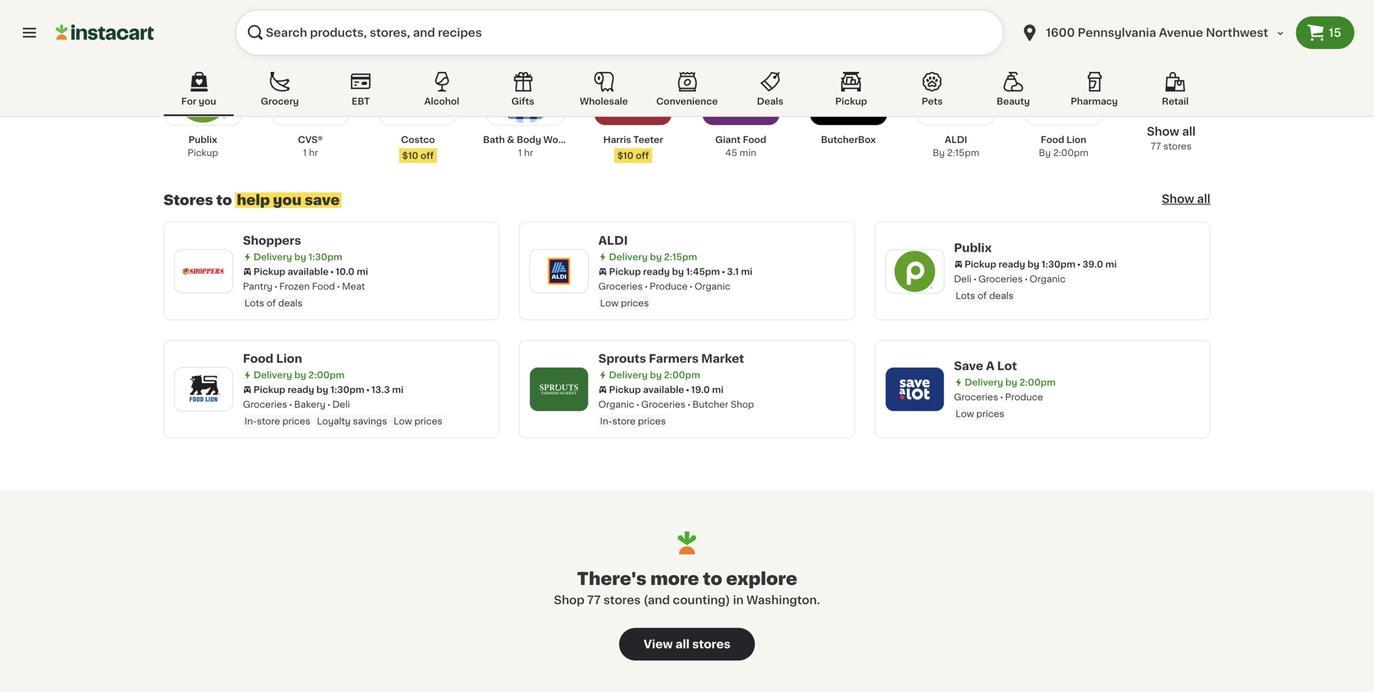 Task type: vqa. For each thing, say whether or not it's contained in the screenshot.
the top products
no



Task type: describe. For each thing, give the bounding box(es) containing it.
delivery for shoppers
[[254, 253, 292, 262]]

all for view all stores
[[676, 639, 690, 651]]

delivery by 2:15pm
[[609, 253, 697, 262]]

view all stores link
[[619, 629, 755, 661]]

show for show all
[[1162, 193, 1195, 205]]

pickup up stores
[[188, 148, 218, 157]]

there's
[[577, 571, 647, 588]]

alcohol button
[[407, 69, 477, 116]]

deals inside pantry frozen food meat lots of deals
[[278, 299, 303, 308]]

in- inside organic groceries butcher shop in-store prices
[[600, 417, 613, 426]]

body
[[517, 135, 541, 144]]

food inside pantry frozen food meat lots of deals
[[312, 282, 335, 291]]

pantry frozen food meat lots of deals
[[243, 282, 365, 308]]

save a lot
[[954, 361, 1017, 372]]

food lion by 2:00pm
[[1039, 135, 1089, 157]]

low inside groceries produce organic low prices
[[600, 299, 619, 308]]

view all stores button
[[619, 629, 755, 661]]

delivery by 2:00pm for a
[[965, 378, 1056, 387]]

you inside tab panel
[[273, 193, 302, 207]]

food down pantry at the left
[[243, 353, 274, 365]]

produce for low
[[650, 282, 688, 291]]

to inside tab panel
[[216, 193, 232, 207]]

1 inside bath & body works 1 hr
[[518, 148, 522, 157]]

in- inside groceries bakery deli in-store prices loyalty savings low prices
[[245, 417, 257, 426]]

help
[[237, 193, 270, 207]]

costco image
[[390, 68, 446, 124]]

1 inside 'cvs® 1 hr'
[[303, 148, 307, 157]]

gifts
[[512, 97, 534, 106]]

pickup ready by 1:45pm
[[609, 268, 720, 277]]

shoppers logo image
[[182, 250, 225, 293]]

stores inside there's more to explore shop 77 stores (and counting) in washington.
[[604, 595, 641, 607]]

retail button
[[1141, 69, 1211, 116]]

for
[[181, 97, 197, 106]]

food lion image
[[1036, 68, 1092, 124]]

alcohol
[[424, 97, 460, 106]]

loyalty
[[317, 417, 351, 426]]

for you button
[[164, 69, 234, 116]]

cvs®
[[298, 135, 323, 144]]

view
[[644, 639, 673, 651]]

pharmacy
[[1071, 97, 1118, 106]]

1:30pm for 13.3 mi
[[331, 386, 365, 395]]

groceries inside organic groceries butcher shop in-store prices
[[641, 400, 686, 409]]

mi for food lion
[[392, 386, 404, 395]]

pantry
[[243, 282, 273, 291]]

&
[[507, 135, 515, 144]]

stores
[[164, 193, 213, 207]]

giant
[[716, 135, 741, 144]]

market
[[702, 353, 744, 365]]

delivery by 1:30pm
[[254, 253, 342, 262]]

pharmacy button
[[1059, 69, 1130, 116]]

low inside groceries produce low prices
[[956, 410, 974, 419]]

publix pickup
[[188, 135, 218, 157]]

deli groceries organic lots of deals
[[954, 275, 1066, 301]]

food inside giant food 45 min
[[743, 135, 767, 144]]

39.0
[[1083, 260, 1104, 269]]

45
[[726, 148, 738, 157]]

costco
[[401, 135, 435, 144]]

prices inside groceries produce low prices
[[977, 410, 1005, 419]]

bath & body works 1 hr
[[483, 135, 573, 157]]

all for show all
[[1197, 193, 1211, 205]]

cvs® 1 hr
[[298, 135, 323, 157]]

off inside costco $10 off
[[421, 151, 434, 160]]

shop inside there's more to explore shop 77 stores (and counting) in washington.
[[554, 595, 585, 607]]

groceries bakery deli in-store prices loyalty savings low prices
[[243, 400, 443, 426]]

shop categories tab list
[[164, 69, 1211, 116]]

harris
[[604, 135, 631, 144]]

delivery for food lion
[[254, 371, 292, 380]]

1:30pm up 10.0
[[309, 253, 342, 262]]

a
[[986, 361, 995, 372]]

2 1600 pennsylvania avenue northwest button from the left
[[1020, 10, 1287, 56]]

savings
[[353, 417, 387, 426]]

all for show all 77 stores
[[1183, 126, 1196, 137]]

ebt
[[352, 97, 370, 106]]

lion for food lion by 2:00pm
[[1067, 135, 1087, 144]]

1 up alcohol on the top of page
[[450, 67, 453, 76]]

wholesale button
[[569, 69, 639, 116]]

13.3 mi
[[372, 386, 404, 395]]

2:00pm for sprouts farmers market
[[664, 371, 700, 380]]

aldi by 2:15pm
[[933, 135, 980, 157]]

2:00pm for food lion
[[309, 371, 345, 380]]

by inside food lion by 2:00pm
[[1039, 148, 1051, 157]]

1 1600 pennsylvania avenue northwest button from the left
[[1010, 10, 1297, 56]]

2 horizontal spatial ready
[[999, 260, 1026, 269]]

pickup ready by 1:30pm for 13.3 mi
[[254, 386, 365, 395]]

15 button
[[1297, 16, 1355, 49]]

delivery for aldi
[[609, 253, 648, 262]]

1 up deals
[[772, 67, 776, 76]]

groceries produce low prices
[[954, 393, 1044, 419]]

$10 inside harris teeter $10 off
[[618, 151, 634, 160]]

pickup ready by 1:30pm for 39.0 mi
[[965, 260, 1076, 269]]

there's more to explore shop 77 stores (and counting) in washington.
[[554, 571, 820, 607]]

for you
[[181, 97, 216, 106]]

show all
[[1162, 193, 1211, 205]]

groceries for groceries bakery deli in-store prices loyalty savings low prices
[[243, 400, 287, 409]]

39.0 mi
[[1083, 260, 1117, 269]]

of inside pantry frozen food meat lots of deals
[[267, 299, 276, 308]]

sprouts farmers market logo image
[[538, 368, 581, 411]]

butcher
[[693, 400, 729, 409]]

gifts button
[[488, 69, 558, 116]]

teeter
[[634, 135, 663, 144]]

organic for groceries produce organic low prices
[[695, 282, 731, 291]]

view all stores
[[644, 639, 731, 651]]

3.1 mi
[[727, 268, 753, 277]]

deals button
[[735, 69, 806, 116]]

ready for food lion
[[288, 386, 314, 395]]

prices down bakery
[[282, 417, 310, 426]]

lion for food lion
[[276, 353, 302, 365]]

Search field
[[236, 10, 1004, 56]]

prices right savings
[[415, 417, 443, 426]]

min
[[740, 148, 757, 157]]

costco $10 off
[[401, 135, 435, 160]]

meat
[[342, 282, 365, 291]]

organic inside organic groceries butcher shop in-store prices
[[599, 400, 635, 409]]

groceries produce organic low prices
[[599, 282, 731, 308]]

retail
[[1162, 97, 1189, 106]]

2:15pm for aldi by 2:15pm
[[947, 148, 980, 157]]

pets
[[922, 97, 943, 106]]

butcherbox link
[[806, 65, 891, 146]]

avenue
[[1159, 27, 1203, 38]]

grocery button
[[245, 69, 315, 116]]

cvs® image
[[283, 68, 338, 124]]

food inside food lion by 2:00pm
[[1041, 135, 1065, 144]]

explore
[[726, 571, 798, 588]]

stores to help you save
[[164, 193, 340, 207]]

mi for shoppers
[[357, 268, 368, 277]]

washington.
[[747, 595, 820, 607]]

sprouts farmers market
[[599, 353, 744, 365]]

19.0
[[691, 386, 710, 395]]

available for sprouts farmers market
[[643, 386, 684, 395]]

deals inside deli groceries organic lots of deals
[[990, 292, 1014, 301]]

store inside groceries bakery deli in-store prices loyalty savings low prices
[[257, 417, 280, 426]]

3.1
[[727, 268, 739, 277]]

1600 pennsylvania avenue northwest
[[1046, 27, 1269, 38]]

pickup for 10.0 mi
[[254, 268, 285, 277]]

northwest
[[1206, 27, 1269, 38]]

beauty
[[997, 97, 1030, 106]]

produce for prices
[[1005, 393, 1044, 402]]

frozen
[[279, 282, 310, 291]]

pets button
[[897, 69, 968, 116]]

save a lot logo image
[[894, 368, 936, 411]]

deals
[[757, 97, 784, 106]]

bakery
[[294, 400, 326, 409]]

save
[[305, 193, 340, 207]]



Task type: locate. For each thing, give the bounding box(es) containing it.
prices down pickup ready by 1:45pm
[[621, 299, 649, 308]]

delivery by 2:00pm down sprouts farmers market
[[609, 371, 700, 380]]

2 horizontal spatial stores
[[1164, 142, 1192, 151]]

deli up the loyalty
[[332, 400, 350, 409]]

delivery by 2:00pm
[[254, 371, 345, 380], [609, 371, 700, 380], [965, 378, 1056, 387]]

harris teeter image
[[606, 68, 661, 124]]

ebt button
[[326, 69, 396, 116]]

by down pets
[[933, 148, 945, 157]]

of inside deli groceries organic lots of deals
[[978, 292, 987, 301]]

groceries inside groceries produce low prices
[[954, 393, 999, 402]]

show down show all 77 stores
[[1162, 193, 1195, 205]]

you inside button
[[199, 97, 216, 106]]

1 vertical spatial pickup available
[[609, 386, 684, 395]]

produce down lot
[[1005, 393, 1044, 402]]

0 horizontal spatial all
[[676, 639, 690, 651]]

stores inside view all stores 'button'
[[692, 639, 731, 651]]

2:00pm down the pharmacy
[[1054, 148, 1089, 157]]

0 horizontal spatial low
[[394, 417, 412, 426]]

0 vertical spatial produce
[[650, 282, 688, 291]]

delivery down sprouts
[[609, 371, 648, 380]]

pickup for 3.1 mi
[[609, 268, 641, 277]]

aldi for aldi
[[599, 235, 628, 247]]

1 vertical spatial pickup ready by 1:30pm
[[254, 386, 365, 395]]

delivery by 2:00pm for farmers
[[609, 371, 700, 380]]

2 by from the left
[[1039, 148, 1051, 157]]

2:00pm inside food lion by 2:00pm
[[1054, 148, 1089, 157]]

mi
[[1106, 260, 1117, 269], [357, 268, 368, 277], [741, 268, 753, 277], [392, 386, 404, 395], [712, 386, 724, 395]]

1 horizontal spatial publix
[[954, 243, 992, 254]]

publix
[[189, 135, 217, 144], [954, 243, 992, 254]]

77 inside show all 77 stores
[[1151, 142, 1161, 151]]

0 horizontal spatial produce
[[650, 282, 688, 291]]

shop inside organic groceries butcher shop in-store prices
[[731, 400, 754, 409]]

2:15pm up pickup ready by 1:45pm
[[664, 253, 697, 262]]

1 by from the left
[[933, 148, 945, 157]]

2 vertical spatial all
[[676, 639, 690, 651]]

aldi up delivery by 2:15pm at top
[[599, 235, 628, 247]]

1 vertical spatial 77
[[587, 595, 601, 607]]

deli right publix logo
[[954, 275, 972, 284]]

produce down pickup ready by 1:45pm
[[650, 282, 688, 291]]

1 horizontal spatial low
[[600, 299, 619, 308]]

pickup ready by 1:30pm up deli groceries organic lots of deals
[[965, 260, 1076, 269]]

pickup available for shoppers
[[254, 268, 329, 277]]

1 horizontal spatial lion
[[1067, 135, 1087, 144]]

pickup down sprouts
[[609, 386, 641, 395]]

store down sprouts
[[612, 417, 636, 426]]

pickup for 13.3 mi
[[254, 386, 285, 395]]

show inside show all 77 stores
[[1147, 126, 1180, 137]]

1 down body at the top of page
[[518, 148, 522, 157]]

0 horizontal spatial available
[[288, 268, 329, 277]]

convenience button
[[650, 69, 725, 116]]

available
[[288, 268, 329, 277], [643, 386, 684, 395]]

lion down the pharmacy
[[1067, 135, 1087, 144]]

2:00pm
[[1054, 148, 1089, 157], [309, 371, 345, 380], [664, 371, 700, 380], [1020, 378, 1056, 387]]

food lion logo image
[[182, 368, 225, 411]]

publix logo image
[[894, 250, 936, 293]]

lots inside pantry frozen food meat lots of deals
[[245, 299, 264, 308]]

low down save
[[956, 410, 974, 419]]

0 horizontal spatial off
[[421, 151, 434, 160]]

instacart image
[[56, 23, 154, 43]]

publix up deli groceries organic lots of deals
[[954, 243, 992, 254]]

show for show all 77 stores
[[1147, 126, 1180, 137]]

deals down 'frozen'
[[278, 299, 303, 308]]

shop down there's
[[554, 595, 585, 607]]

2 horizontal spatial low
[[956, 410, 974, 419]]

1 horizontal spatial all
[[1183, 126, 1196, 137]]

convenience
[[656, 97, 718, 106]]

1 $10 from the left
[[402, 151, 418, 160]]

0 horizontal spatial store
[[257, 417, 280, 426]]

None search field
[[236, 10, 1004, 56]]

deli inside deli groceries organic lots of deals
[[954, 275, 972, 284]]

delivery down the food lion
[[254, 371, 292, 380]]

show down retail
[[1147, 126, 1180, 137]]

0 vertical spatial 2:15pm
[[947, 148, 980, 157]]

in- down sprouts
[[600, 417, 613, 426]]

1 horizontal spatial $10
[[618, 151, 634, 160]]

1 horizontal spatial hr
[[524, 148, 533, 157]]

stores down retail
[[1164, 142, 1192, 151]]

low inside groceries bakery deli in-store prices loyalty savings low prices
[[394, 417, 412, 426]]

publix inside publix pickup
[[189, 135, 217, 144]]

1 horizontal spatial produce
[[1005, 393, 1044, 402]]

2:15pm for delivery by 2:15pm
[[664, 253, 697, 262]]

0 vertical spatial lion
[[1067, 135, 1087, 144]]

all inside show all popup button
[[1197, 193, 1211, 205]]

beauty button
[[978, 69, 1049, 116]]

hr down cvs® at left
[[309, 148, 318, 157]]

2:15pm
[[947, 148, 980, 157], [664, 253, 697, 262]]

0 horizontal spatial pickup available
[[254, 268, 329, 277]]

1 vertical spatial lion
[[276, 353, 302, 365]]

pickup up butcherbox
[[836, 97, 867, 106]]

13.3
[[372, 386, 390, 395]]

bath
[[483, 135, 505, 144]]

0 horizontal spatial by
[[933, 148, 945, 157]]

available up organic groceries butcher shop in-store prices
[[643, 386, 684, 395]]

1 horizontal spatial in-
[[600, 417, 613, 426]]

2 vertical spatial stores
[[692, 639, 731, 651]]

publix for publix
[[954, 243, 992, 254]]

available down delivery by 1:30pm
[[288, 268, 329, 277]]

of
[[978, 292, 987, 301], [267, 299, 276, 308]]

77
[[1151, 142, 1161, 151], [587, 595, 601, 607]]

0 horizontal spatial 2:15pm
[[664, 253, 697, 262]]

19.0 mi
[[691, 386, 724, 395]]

aldi inside aldi by 2:15pm
[[945, 135, 968, 144]]

0 vertical spatial stores
[[1164, 142, 1192, 151]]

food up min on the top of page
[[743, 135, 767, 144]]

lion inside food lion by 2:00pm
[[1067, 135, 1087, 144]]

0 horizontal spatial aldi
[[599, 235, 628, 247]]

ready for aldi
[[643, 268, 670, 277]]

aldi logo image
[[538, 250, 581, 293]]

giant food 45 min
[[716, 135, 767, 157]]

butcherbox
[[821, 135, 876, 144]]

2 horizontal spatial organic
[[1030, 275, 1066, 284]]

2:00pm for save a lot
[[1020, 378, 1056, 387]]

mi right "3.1"
[[741, 268, 753, 277]]

stores down there's
[[604, 595, 641, 607]]

prices
[[621, 299, 649, 308], [977, 410, 1005, 419], [282, 417, 310, 426], [415, 417, 443, 426], [638, 417, 666, 426]]

0 horizontal spatial shop
[[554, 595, 585, 607]]

lots inside deli groceries organic lots of deals
[[956, 292, 976, 301]]

by down food lion image
[[1039, 148, 1051, 157]]

groceries for groceries produce low prices
[[954, 393, 999, 402]]

2 $10 from the left
[[618, 151, 634, 160]]

77 down retail button at the top right of the page
[[1151, 142, 1161, 151]]

shoppers
[[243, 235, 301, 247]]

off down "costco"
[[421, 151, 434, 160]]

1 horizontal spatial of
[[978, 292, 987, 301]]

groceries inside groceries bakery deli in-store prices loyalty savings low prices
[[243, 400, 287, 409]]

organic groceries butcher shop in-store prices
[[599, 400, 754, 426]]

of up save a lot
[[978, 292, 987, 301]]

organic inside groceries produce organic low prices
[[695, 282, 731, 291]]

food down food lion image
[[1041, 135, 1065, 144]]

pickup button
[[816, 69, 887, 116]]

aldi image
[[929, 68, 984, 124]]

2:00pm up groceries produce low prices at the bottom right of the page
[[1020, 378, 1056, 387]]

produce inside groceries produce low prices
[[1005, 393, 1044, 402]]

tab panel containing stores to
[[155, 60, 1219, 439]]

to inside there's more to explore shop 77 stores (and counting) in washington.
[[703, 571, 723, 588]]

1 vertical spatial 2:15pm
[[664, 253, 697, 262]]

1 vertical spatial shop
[[554, 595, 585, 607]]

to up 'counting)'
[[703, 571, 723, 588]]

food
[[743, 135, 767, 144], [1041, 135, 1065, 144], [312, 282, 335, 291], [243, 353, 274, 365]]

delivery for save a lot
[[965, 378, 1004, 387]]

1 in- from the left
[[245, 417, 257, 426]]

lots right publix logo
[[956, 292, 976, 301]]

off
[[421, 151, 434, 160], [636, 151, 649, 160]]

1 vertical spatial stores
[[604, 595, 641, 607]]

1 store from the left
[[257, 417, 280, 426]]

0 horizontal spatial lots
[[245, 299, 264, 308]]

1 horizontal spatial 2:15pm
[[947, 148, 980, 157]]

publix for publix pickup
[[189, 135, 217, 144]]

1 horizontal spatial store
[[612, 417, 636, 426]]

$10 down harris
[[618, 151, 634, 160]]

1 horizontal spatial off
[[636, 151, 649, 160]]

you right "help"
[[273, 193, 302, 207]]

lots down pantry at the left
[[245, 299, 264, 308]]

ready
[[999, 260, 1026, 269], [643, 268, 670, 277], [288, 386, 314, 395]]

1 down cvs® at left
[[303, 148, 307, 157]]

0 vertical spatial available
[[288, 268, 329, 277]]

farmers
[[649, 353, 699, 365]]

organic for deli groceries organic lots of deals
[[1030, 275, 1066, 284]]

shop right butcher
[[731, 400, 754, 409]]

0 vertical spatial pickup available
[[254, 268, 329, 277]]

1 vertical spatial you
[[273, 193, 302, 207]]

prices down sprouts farmers market
[[638, 417, 666, 426]]

prices down "a"
[[977, 410, 1005, 419]]

0 horizontal spatial of
[[267, 299, 276, 308]]

deli
[[954, 275, 972, 284], [332, 400, 350, 409]]

stores inside show all 77 stores
[[1164, 142, 1192, 151]]

mi right 39.0
[[1106, 260, 1117, 269]]

lot
[[998, 361, 1017, 372]]

food right 'frozen'
[[312, 282, 335, 291]]

1 horizontal spatial stores
[[692, 639, 731, 651]]

publix down for you
[[189, 135, 217, 144]]

harris teeter $10 off
[[604, 135, 663, 160]]

1 horizontal spatial by
[[1039, 148, 1051, 157]]

2 off from the left
[[636, 151, 649, 160]]

deals up lot
[[990, 292, 1014, 301]]

0 vertical spatial you
[[199, 97, 216, 106]]

1 horizontal spatial deli
[[954, 275, 972, 284]]

0 horizontal spatial hr
[[309, 148, 318, 157]]

pickup up deli groceries organic lots of deals
[[965, 260, 997, 269]]

mi right 13.3
[[392, 386, 404, 395]]

mi up butcher
[[712, 386, 724, 395]]

1 vertical spatial all
[[1197, 193, 1211, 205]]

15
[[1329, 27, 1342, 38]]

2 hr from the left
[[524, 148, 533, 157]]

0 horizontal spatial you
[[199, 97, 216, 106]]

2:15pm inside aldi by 2:15pm
[[947, 148, 980, 157]]

1 horizontal spatial aldi
[[945, 135, 968, 144]]

1 vertical spatial publix
[[954, 243, 992, 254]]

food lion
[[243, 353, 302, 365]]

show all button
[[1162, 191, 1211, 207]]

ready up deli groceries organic lots of deals
[[999, 260, 1026, 269]]

0 horizontal spatial $10
[[402, 151, 418, 160]]

pickup for 19.0 mi
[[609, 386, 641, 395]]

10.0
[[336, 268, 355, 277]]

0 vertical spatial pickup ready by 1:30pm
[[965, 260, 1076, 269]]

1 vertical spatial to
[[703, 571, 723, 588]]

pickup ready by 1:30pm up bakery
[[254, 386, 365, 395]]

1 horizontal spatial available
[[643, 386, 684, 395]]

works
[[544, 135, 573, 144]]

1 vertical spatial aldi
[[599, 235, 628, 247]]

pickup up pantry at the left
[[254, 268, 285, 277]]

0 vertical spatial show
[[1147, 126, 1180, 137]]

delivery by 2:00pm down the food lion
[[254, 371, 345, 380]]

all inside view all stores 'button'
[[676, 639, 690, 651]]

1 vertical spatial available
[[643, 386, 684, 395]]

you
[[199, 97, 216, 106], [273, 193, 302, 207]]

1 horizontal spatial organic
[[695, 282, 731, 291]]

2:00pm up bakery
[[309, 371, 345, 380]]

0 horizontal spatial organic
[[599, 400, 635, 409]]

ready down delivery by 2:15pm at top
[[643, 268, 670, 277]]

1:30pm left 39.0
[[1042, 260, 1076, 269]]

publix image
[[175, 68, 231, 124]]

2 horizontal spatial delivery by 2:00pm
[[965, 378, 1056, 387]]

1 horizontal spatial ready
[[643, 268, 670, 277]]

lion up bakery
[[276, 353, 302, 365]]

1:30pm for 39.0 mi
[[1042, 260, 1076, 269]]

groceries
[[979, 275, 1023, 284], [599, 282, 643, 291], [954, 393, 999, 402], [243, 400, 287, 409], [641, 400, 686, 409]]

wholesale
[[580, 97, 628, 106]]

1 horizontal spatial deals
[[990, 292, 1014, 301]]

hr down body at the top of page
[[524, 148, 533, 157]]

low right savings
[[394, 417, 412, 426]]

0 horizontal spatial pickup ready by 1:30pm
[[254, 386, 365, 395]]

by inside aldi by 2:15pm
[[933, 148, 945, 157]]

(and
[[644, 595, 670, 607]]

tab panel
[[155, 60, 1219, 439]]

mi up meat
[[357, 268, 368, 277]]

1 horizontal spatial to
[[703, 571, 723, 588]]

pennsylvania
[[1078, 27, 1157, 38]]

delivery down save a lot
[[965, 378, 1004, 387]]

store inside organic groceries butcher shop in-store prices
[[612, 417, 636, 426]]

1600
[[1046, 27, 1075, 38]]

2:15pm down aldi image
[[947, 148, 980, 157]]

1 vertical spatial produce
[[1005, 393, 1044, 402]]

1 horizontal spatial 77
[[1151, 142, 1161, 151]]

77 inside there's more to explore shop 77 stores (and counting) in washington.
[[587, 595, 601, 607]]

available for shoppers
[[288, 268, 329, 277]]

deli inside groceries bakery deli in-store prices loyalty savings low prices
[[332, 400, 350, 409]]

by
[[294, 253, 306, 262], [650, 253, 662, 262], [1028, 260, 1040, 269], [672, 268, 684, 277], [294, 371, 306, 380], [650, 371, 662, 380], [1006, 378, 1018, 387], [317, 386, 328, 395]]

0 vertical spatial 77
[[1151, 142, 1161, 151]]

0 horizontal spatial 77
[[587, 595, 601, 607]]

bath & body works image
[[498, 68, 554, 124]]

0 horizontal spatial delivery by 2:00pm
[[254, 371, 345, 380]]

in
[[733, 595, 744, 607]]

2:00pm down farmers
[[664, 371, 700, 380]]

77 down there's
[[587, 595, 601, 607]]

0 horizontal spatial lion
[[276, 353, 302, 365]]

1 horizontal spatial lots
[[956, 292, 976, 301]]

prices inside organic groceries butcher shop in-store prices
[[638, 417, 666, 426]]

mi for aldi
[[741, 268, 753, 277]]

off down the 'teeter'
[[636, 151, 649, 160]]

0 horizontal spatial to
[[216, 193, 232, 207]]

$10 inside costco $10 off
[[402, 151, 418, 160]]

show inside popup button
[[1162, 193, 1195, 205]]

0 horizontal spatial deals
[[278, 299, 303, 308]]

1 horizontal spatial shop
[[731, 400, 754, 409]]

0 vertical spatial to
[[216, 193, 232, 207]]

stores down 'counting)'
[[692, 639, 731, 651]]

pickup ready by 1:30pm
[[965, 260, 1076, 269], [254, 386, 365, 395]]

2 store from the left
[[612, 417, 636, 426]]

lots
[[956, 292, 976, 301], [245, 299, 264, 308]]

1:30pm up groceries bakery deli in-store prices loyalty savings low prices
[[331, 386, 365, 395]]

1 horizontal spatial pickup available
[[609, 386, 684, 395]]

pickup down the food lion
[[254, 386, 285, 395]]

aldi for aldi by 2:15pm
[[945, 135, 968, 144]]

0 horizontal spatial publix
[[189, 135, 217, 144]]

ready up bakery
[[288, 386, 314, 395]]

0 horizontal spatial stores
[[604, 595, 641, 607]]

pickup for 39.0 mi
[[965, 260, 997, 269]]

all inside show all 77 stores
[[1183, 126, 1196, 137]]

produce inside groceries produce organic low prices
[[650, 282, 688, 291]]

2 horizontal spatial all
[[1197, 193, 1211, 205]]

groceries inside deli groceries organic lots of deals
[[979, 275, 1023, 284]]

delivery up pickup ready by 1:45pm
[[609, 253, 648, 262]]

pickup available up organic groceries butcher shop in-store prices
[[609, 386, 684, 395]]

delivery by 2:00pm down lot
[[965, 378, 1056, 387]]

0 vertical spatial shop
[[731, 400, 754, 409]]

delivery down shoppers
[[254, 253, 292, 262]]

2 in- from the left
[[600, 417, 613, 426]]

off inside harris teeter $10 off
[[636, 151, 649, 160]]

$10 down "costco"
[[402, 151, 418, 160]]

0 horizontal spatial in-
[[245, 417, 257, 426]]

delivery by 2:00pm for lion
[[254, 371, 345, 380]]

0 vertical spatial publix
[[189, 135, 217, 144]]

groceries inside groceries produce organic low prices
[[599, 282, 643, 291]]

hr inside bath & body works 1 hr
[[524, 148, 533, 157]]

0 horizontal spatial ready
[[288, 386, 314, 395]]

1 horizontal spatial delivery by 2:00pm
[[609, 371, 700, 380]]

0 horizontal spatial deli
[[332, 400, 350, 409]]

organic inside deli groceries organic lots of deals
[[1030, 275, 1066, 284]]

prices inside groceries produce organic low prices
[[621, 299, 649, 308]]

1:45pm
[[686, 268, 720, 277]]

1 hr from the left
[[309, 148, 318, 157]]

of down pantry at the left
[[267, 299, 276, 308]]

mi for sprouts farmers market
[[712, 386, 724, 395]]

butcherbox image
[[821, 68, 877, 124]]

giant food image
[[713, 68, 769, 124]]

0 vertical spatial aldi
[[945, 135, 968, 144]]

aldi down aldi image
[[945, 135, 968, 144]]

sprouts
[[599, 353, 646, 365]]

pickup available up 'frozen'
[[254, 268, 329, 277]]

0 vertical spatial deli
[[954, 275, 972, 284]]

low up sprouts
[[600, 299, 619, 308]]

pickup available for sprouts farmers market
[[609, 386, 684, 395]]

10.0 mi
[[336, 268, 368, 277]]

pickup inside 'button'
[[836, 97, 867, 106]]

low
[[600, 299, 619, 308], [956, 410, 974, 419], [394, 417, 412, 426]]

delivery for sprouts farmers market
[[609, 371, 648, 380]]

in- down the food lion
[[245, 417, 257, 426]]

store down the food lion
[[257, 417, 280, 426]]

to left "help"
[[216, 193, 232, 207]]

organic
[[1030, 275, 1066, 284], [695, 282, 731, 291], [599, 400, 635, 409]]

0 vertical spatial all
[[1183, 126, 1196, 137]]

pickup
[[836, 97, 867, 106], [188, 148, 218, 157], [965, 260, 997, 269], [254, 268, 285, 277], [609, 268, 641, 277], [254, 386, 285, 395], [609, 386, 641, 395]]

1 vertical spatial deli
[[332, 400, 350, 409]]

aldi
[[945, 135, 968, 144], [599, 235, 628, 247]]

groceries for groceries produce organic low prices
[[599, 282, 643, 291]]

you right for on the left top
[[199, 97, 216, 106]]

1 vertical spatial show
[[1162, 193, 1195, 205]]

pickup down delivery by 2:15pm at top
[[609, 268, 641, 277]]

hr inside 'cvs® 1 hr'
[[309, 148, 318, 157]]

1 off from the left
[[421, 151, 434, 160]]

grocery
[[261, 97, 299, 106]]

1 horizontal spatial you
[[273, 193, 302, 207]]

1 horizontal spatial pickup ready by 1:30pm
[[965, 260, 1076, 269]]



